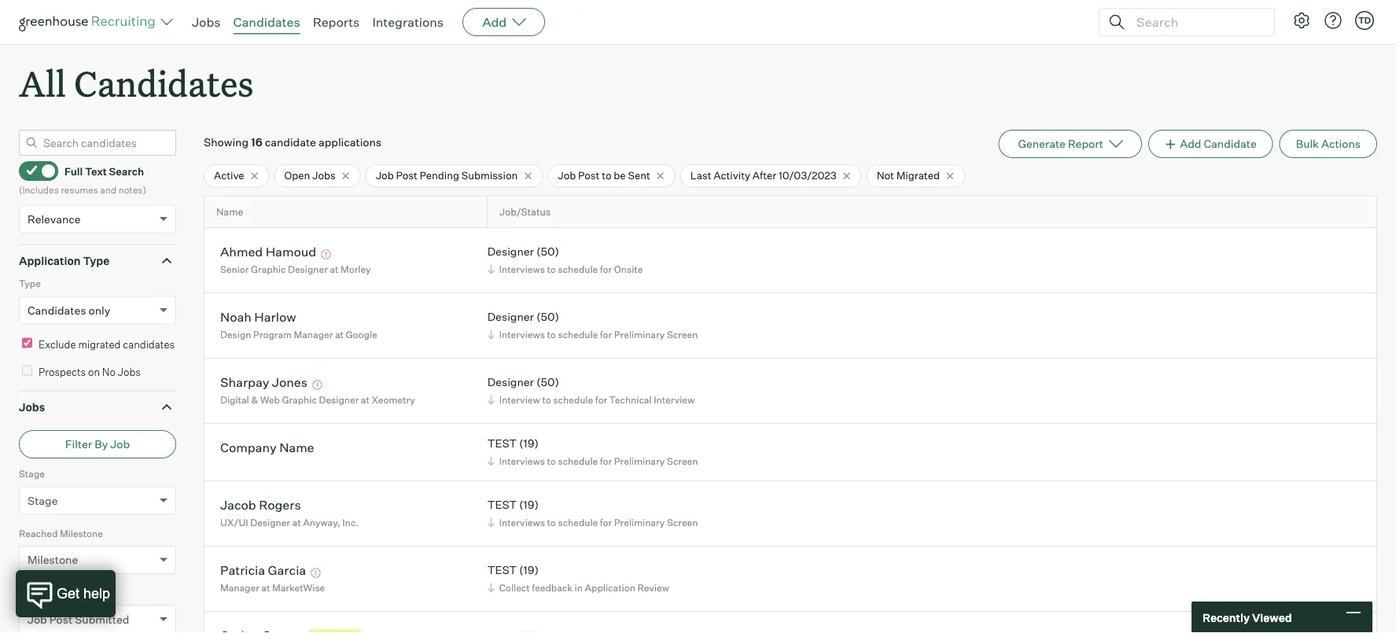 Task type: locate. For each thing, give the bounding box(es) containing it.
company
[[220, 439, 277, 455]]

generate report button
[[998, 130, 1142, 158]]

candidates for candidates only
[[28, 303, 86, 317]]

in
[[575, 582, 583, 594]]

at left "xeometry"
[[361, 394, 370, 406]]

candidates right jobs link
[[233, 14, 300, 30]]

full
[[64, 165, 83, 177]]

application down relevance option
[[19, 254, 81, 268]]

1 vertical spatial name
[[279, 439, 314, 455]]

type up type element
[[83, 254, 110, 268]]

1 vertical spatial type
[[19, 278, 41, 290]]

1 vertical spatial (50)
[[536, 310, 559, 324]]

reached milestone element
[[19, 526, 176, 585]]

stage element
[[19, 467, 176, 526]]

candidates inside type element
[[28, 303, 86, 317]]

to inside 'designer (50) interviews to schedule for onsite'
[[547, 263, 556, 275]]

google
[[346, 329, 377, 340]]

(50) inside designer (50) interview to schedule for technical interview
[[536, 375, 559, 389]]

2 vertical spatial preliminary
[[614, 516, 665, 528]]

designer inside 'designer (50) interviews to schedule for onsite'
[[487, 245, 534, 259]]

1 (50) from the top
[[536, 245, 559, 259]]

schedule
[[558, 263, 598, 275], [558, 329, 598, 340], [553, 394, 593, 406], [558, 455, 598, 467], [558, 516, 598, 528]]

0 vertical spatial test
[[487, 437, 517, 450]]

0 vertical spatial screen
[[667, 329, 698, 340]]

2 vertical spatial test
[[487, 563, 517, 577]]

0 vertical spatial submitted
[[59, 587, 106, 599]]

schedule inside designer (50) interviews to schedule for preliminary screen
[[558, 329, 598, 340]]

for up designer (50) interview to schedule for technical interview
[[600, 329, 612, 340]]

1 vertical spatial (19)
[[519, 498, 539, 512]]

0 vertical spatial test (19) interviews to schedule for preliminary screen
[[487, 437, 698, 467]]

jobs
[[192, 14, 221, 30], [312, 169, 336, 182], [118, 365, 141, 378], [19, 400, 45, 414]]

xeometry
[[372, 394, 415, 406]]

manager
[[294, 329, 333, 340], [220, 582, 259, 594]]

designer (50) interviews to schedule for preliminary screen
[[487, 310, 698, 340]]

type element
[[19, 276, 176, 336]]

1 screen from the top
[[667, 329, 698, 340]]

2 vertical spatial interviews to schedule for preliminary screen link
[[485, 515, 702, 530]]

after
[[753, 169, 776, 182]]

interviews to schedule for onsite link
[[485, 262, 647, 277]]

1 horizontal spatial interview
[[654, 394, 695, 406]]

feedback
[[532, 582, 573, 594]]

to for ux/ui designer at anyway, inc.
[[547, 516, 556, 528]]

designer inside designer (50) interview to schedule for technical interview
[[487, 375, 534, 389]]

graphic down jones
[[282, 394, 317, 406]]

to inside designer (50) interviews to schedule for preliminary screen
[[547, 329, 556, 340]]

(50) down interviews to schedule for onsite link on the left of page
[[536, 310, 559, 324]]

1 vertical spatial manager
[[220, 582, 259, 594]]

last
[[690, 169, 711, 182]]

preliminary inside designer (50) interviews to schedule for preliminary screen
[[614, 329, 665, 340]]

1 interviews to schedule for preliminary screen link from the top
[[485, 327, 702, 342]]

1 vertical spatial application
[[585, 582, 635, 594]]

applications
[[318, 135, 381, 149]]

company name
[[220, 439, 314, 455]]

Search text field
[[1133, 11, 1260, 33]]

name down active
[[216, 206, 243, 218]]

0 vertical spatial milestone
[[60, 528, 103, 539]]

0 horizontal spatial name
[[216, 206, 243, 218]]

for left onsite
[[600, 263, 612, 275]]

1 horizontal spatial add
[[1180, 137, 1201, 151]]

report
[[1068, 137, 1103, 151]]

0 vertical spatial (50)
[[536, 245, 559, 259]]

designer (50) interviews to schedule for onsite
[[487, 245, 643, 275]]

3 interviews from the top
[[499, 455, 545, 467]]

to for digital & web graphic designer at xeometry
[[542, 394, 551, 406]]

ahmed
[[220, 244, 263, 259]]

manager right program
[[294, 329, 333, 340]]

test (19) interviews to schedule for preliminary screen up test (19) collect feedback in application review
[[487, 498, 698, 528]]

4 interviews from the top
[[499, 516, 545, 528]]

for for design program manager at google
[[600, 329, 612, 340]]

at down ahmed hamoud has been in onsite for more than 21 days icon
[[330, 263, 339, 275]]

2 test from the top
[[487, 498, 517, 512]]

milestone down the 'reached milestone'
[[28, 553, 78, 567]]

schedule up test (19) collect feedback in application review
[[558, 516, 598, 528]]

for for ux/ui designer at anyway, inc.
[[600, 516, 612, 528]]

0 vertical spatial interviews to schedule for preliminary screen link
[[485, 327, 702, 342]]

preliminary up technical
[[614, 329, 665, 340]]

interviews to schedule for preliminary screen link up designer (50) interview to schedule for technical interview
[[485, 327, 702, 342]]

1 horizontal spatial application
[[585, 582, 635, 594]]

screen inside designer (50) interviews to schedule for preliminary screen
[[667, 329, 698, 340]]

3 interviews to schedule for preliminary screen link from the top
[[485, 515, 702, 530]]

2 vertical spatial candidates
[[28, 303, 86, 317]]

jobs right open
[[312, 169, 336, 182]]

schedule up designer (50) interview to schedule for technical interview
[[558, 329, 598, 340]]

add for add candidate
[[1180, 137, 1201, 151]]

3 (50) from the top
[[536, 375, 559, 389]]

for for senior graphic designer at morley
[[600, 263, 612, 275]]

add button
[[463, 8, 545, 36]]

0 vertical spatial preliminary
[[614, 329, 665, 340]]

inc.
[[342, 516, 359, 528]]

schedule left onsite
[[558, 263, 598, 275]]

and
[[100, 184, 116, 196]]

(19) inside test (19) collect feedback in application review
[[519, 563, 539, 577]]

interviews to schedule for preliminary screen link up test (19) collect feedback in application review
[[485, 515, 702, 530]]

candidates down jobs link
[[74, 60, 254, 106]]

0 vertical spatial candidates
[[233, 14, 300, 30]]

open
[[284, 169, 310, 182]]

stage
[[19, 468, 45, 480], [28, 494, 58, 507]]

post down reached milestone element
[[49, 612, 72, 626]]

candidates for candidates
[[233, 14, 300, 30]]

for up test (19) collect feedback in application review
[[600, 516, 612, 528]]

at left "google"
[[335, 329, 344, 340]]

interviews to schedule for preliminary screen link for rogers
[[485, 515, 702, 530]]

manager down patricia
[[220, 582, 259, 594]]

type down application type
[[19, 278, 41, 290]]

0 vertical spatial manager
[[294, 329, 333, 340]]

candidates up exclude
[[28, 303, 86, 317]]

sent
[[628, 169, 650, 182]]

td
[[1358, 15, 1371, 26]]

preliminary down technical
[[614, 455, 665, 467]]

last activity after 10/03/2023
[[690, 169, 837, 182]]

prospects on no jobs
[[39, 365, 141, 378]]

to
[[602, 169, 612, 182], [547, 263, 556, 275], [547, 329, 556, 340], [542, 394, 551, 406], [547, 455, 556, 467], [547, 516, 556, 528]]

(19)
[[519, 437, 539, 450], [519, 498, 539, 512], [519, 563, 539, 577]]

0 vertical spatial job post submitted
[[19, 587, 106, 599]]

type
[[83, 254, 110, 268], [19, 278, 41, 290]]

2 (50) from the top
[[536, 310, 559, 324]]

1 vertical spatial add
[[1180, 137, 1201, 151]]

for inside designer (50) interviews to schedule for preliminary screen
[[600, 329, 612, 340]]

generate
[[1018, 137, 1066, 151]]

2 interviews to schedule for preliminary screen link from the top
[[485, 454, 702, 469]]

1 vertical spatial interviews to schedule for preliminary screen link
[[485, 454, 702, 469]]

2 (19) from the top
[[519, 498, 539, 512]]

for inside 'designer (50) interviews to schedule for onsite'
[[600, 263, 612, 275]]

1 interviews from the top
[[499, 263, 545, 275]]

configure image
[[1292, 11, 1311, 30]]

1 vertical spatial milestone
[[28, 553, 78, 567]]

name right "company"
[[279, 439, 314, 455]]

only
[[88, 303, 110, 317]]

designer (50) interview to schedule for technical interview
[[487, 375, 695, 406]]

3 screen from the top
[[667, 516, 698, 528]]

1 horizontal spatial name
[[279, 439, 314, 455]]

name
[[216, 206, 243, 218], [279, 439, 314, 455]]

for left technical
[[595, 394, 607, 406]]

0 horizontal spatial type
[[19, 278, 41, 290]]

schedule for digital & web graphic designer at xeometry
[[553, 394, 593, 406]]

noah harlow link
[[220, 309, 296, 327]]

digital & web graphic designer at xeometry
[[220, 394, 415, 406]]

bulk actions link
[[1279, 130, 1377, 158]]

test
[[487, 437, 517, 450], [487, 498, 517, 512], [487, 563, 517, 577]]

(includes
[[19, 184, 59, 196]]

integrations
[[372, 14, 444, 30]]

test for ux/ui designer at anyway, inc.
[[487, 498, 517, 512]]

graphic down ahmed hamoud link
[[251, 263, 286, 275]]

3 preliminary from the top
[[614, 516, 665, 528]]

ahmed hamoud has been in onsite for more than 21 days image
[[319, 250, 333, 259]]

add inside add candidate link
[[1180, 137, 1201, 151]]

0 vertical spatial type
[[83, 254, 110, 268]]

graphic
[[251, 263, 286, 275], [282, 394, 317, 406]]

(19) for ux/ui designer at anyway, inc.
[[519, 498, 539, 512]]

candidate
[[265, 135, 316, 149]]

milestone down stage element
[[60, 528, 103, 539]]

interviews inside 'designer (50) interviews to schedule for onsite'
[[499, 263, 545, 275]]

at down the rogers
[[292, 516, 301, 528]]

0 vertical spatial add
[[482, 14, 507, 30]]

patricia garcia has been in application review for more than 5 days image
[[309, 568, 323, 578]]

to for design program manager at google
[[547, 329, 556, 340]]

1 vertical spatial test
[[487, 498, 517, 512]]

schedule inside designer (50) interview to schedule for technical interview
[[553, 394, 593, 406]]

1 vertical spatial submitted
[[75, 612, 129, 626]]

2 interviews from the top
[[499, 329, 545, 340]]

(50)
[[536, 245, 559, 259], [536, 310, 559, 324], [536, 375, 559, 389]]

0 vertical spatial application
[[19, 254, 81, 268]]

showing
[[204, 135, 249, 149]]

(50) up interview to schedule for technical interview link at the bottom
[[536, 375, 559, 389]]

recently viewed
[[1203, 611, 1292, 624]]

interviews inside designer (50) interviews to schedule for preliminary screen
[[499, 329, 545, 340]]

2 test (19) interviews to schedule for preliminary screen from the top
[[487, 498, 698, 528]]

greenhouse recruiting image
[[19, 13, 160, 31]]

senior
[[220, 263, 249, 275]]

1 vertical spatial preliminary
[[614, 455, 665, 467]]

screen
[[667, 329, 698, 340], [667, 455, 698, 467], [667, 516, 698, 528]]

program
[[253, 329, 292, 340]]

candidates
[[233, 14, 300, 30], [74, 60, 254, 106], [28, 303, 86, 317]]

Search candidates field
[[19, 130, 176, 156]]

0 horizontal spatial add
[[482, 14, 507, 30]]

application right "in"
[[585, 582, 635, 594]]

2 vertical spatial screen
[[667, 516, 698, 528]]

job post submitted
[[19, 587, 106, 599], [28, 612, 129, 626]]

Prospects on No Jobs checkbox
[[22, 365, 32, 376]]

test (19) interviews to schedule for preliminary screen down interview to schedule for technical interview link at the bottom
[[487, 437, 698, 467]]

preliminary for jacob rogers
[[614, 516, 665, 528]]

add for add
[[482, 14, 507, 30]]

2 interview from the left
[[654, 394, 695, 406]]

ahmed hamoud
[[220, 244, 316, 259]]

interviews
[[499, 263, 545, 275], [499, 329, 545, 340], [499, 455, 545, 467], [499, 516, 545, 528]]

interviews for design program manager at google
[[499, 329, 545, 340]]

resumes
[[61, 184, 98, 196]]

preliminary up review
[[614, 516, 665, 528]]

application inside test (19) collect feedback in application review
[[585, 582, 635, 594]]

3 (19) from the top
[[519, 563, 539, 577]]

0 vertical spatial name
[[216, 206, 243, 218]]

add inside add popup button
[[482, 14, 507, 30]]

1 horizontal spatial manager
[[294, 329, 333, 340]]

schedule left technical
[[553, 394, 593, 406]]

schedule for senior graphic designer at morley
[[558, 263, 598, 275]]

preliminary
[[614, 329, 665, 340], [614, 455, 665, 467], [614, 516, 665, 528]]

1 vertical spatial screen
[[667, 455, 698, 467]]

collect feedback in application review link
[[485, 580, 673, 595]]

(50) up interviews to schedule for onsite link on the left of page
[[536, 245, 559, 259]]

for
[[600, 263, 612, 275], [600, 329, 612, 340], [595, 394, 607, 406], [600, 455, 612, 467], [600, 516, 612, 528]]

2 vertical spatial (19)
[[519, 563, 539, 577]]

harlow
[[254, 309, 296, 325]]

interviews to schedule for preliminary screen link
[[485, 327, 702, 342], [485, 454, 702, 469], [485, 515, 702, 530]]

open jobs
[[284, 169, 336, 182]]

job inside button
[[110, 437, 130, 451]]

schedule inside 'designer (50) interviews to schedule for onsite'
[[558, 263, 598, 275]]

post down reached
[[38, 587, 57, 599]]

schedule down interview to schedule for technical interview link at the bottom
[[558, 455, 598, 467]]

2 vertical spatial (50)
[[536, 375, 559, 389]]

post left be on the top left of the page
[[578, 169, 600, 182]]

test inside test (19) collect feedback in application review
[[487, 563, 517, 577]]

interviews to schedule for preliminary screen link down interview to schedule for technical interview link at the bottom
[[485, 454, 702, 469]]

for inside designer (50) interview to schedule for technical interview
[[595, 394, 607, 406]]

1 preliminary from the top
[[614, 329, 665, 340]]

0 vertical spatial (19)
[[519, 437, 539, 450]]

0 horizontal spatial interview
[[499, 394, 540, 406]]

Exclude migrated candidates checkbox
[[22, 338, 32, 348]]

showing 16 candidate applications
[[204, 135, 381, 149]]

generate report
[[1018, 137, 1103, 151]]

relevance option
[[28, 212, 81, 226]]

to inside designer (50) interview to schedule for technical interview
[[542, 394, 551, 406]]

1 vertical spatial test (19) interviews to schedule for preliminary screen
[[487, 498, 698, 528]]

job post submitted element
[[19, 585, 176, 633]]

at
[[330, 263, 339, 275], [335, 329, 344, 340], [361, 394, 370, 406], [292, 516, 301, 528], [261, 582, 270, 594]]

(50) inside 'designer (50) interviews to schedule for onsite'
[[536, 245, 559, 259]]

3 test from the top
[[487, 563, 517, 577]]



Task type: describe. For each thing, give the bounding box(es) containing it.
technical
[[609, 394, 652, 406]]

1 vertical spatial candidates
[[74, 60, 254, 106]]

morley
[[341, 263, 371, 275]]

for for digital & web graphic designer at xeometry
[[595, 394, 607, 406]]

10/03/2023
[[779, 169, 837, 182]]

search
[[109, 165, 144, 177]]

job post to be sent
[[558, 169, 650, 182]]

ahmed hamoud link
[[220, 244, 316, 262]]

jobs down prospects on no jobs option
[[19, 400, 45, 414]]

candidate reports are now available! apply filters and select "view in app" element
[[998, 130, 1142, 158]]

activity
[[714, 169, 750, 182]]

ux/ui
[[220, 516, 248, 528]]

at inside noah harlow design program manager at google
[[335, 329, 344, 340]]

0 vertical spatial stage
[[19, 468, 45, 480]]

(50) for ahmed hamoud
[[536, 245, 559, 259]]

on
[[88, 365, 100, 378]]

schedule for design program manager at google
[[558, 329, 598, 340]]

interviews for senior graphic designer at morley
[[499, 263, 545, 275]]

0 horizontal spatial application
[[19, 254, 81, 268]]

1 test (19) interviews to schedule for preliminary screen from the top
[[487, 437, 698, 467]]

notes)
[[118, 184, 146, 196]]

jobs right no
[[118, 365, 141, 378]]

sharpay jones has been in technical interview for more than 14 days image
[[310, 380, 324, 390]]

all candidates
[[19, 60, 254, 106]]

patricia garcia
[[220, 562, 306, 578]]

td button
[[1352, 8, 1377, 33]]

submission
[[461, 169, 518, 182]]

schedule for ux/ui designer at anyway, inc.
[[558, 516, 598, 528]]

2 screen from the top
[[667, 455, 698, 467]]

application type
[[19, 254, 110, 268]]

migrated
[[896, 169, 940, 182]]

rogers
[[259, 497, 301, 513]]

sharpay jones
[[220, 374, 308, 390]]

designer inside jacob rogers ux/ui designer at anyway, inc.
[[250, 516, 290, 528]]

job/status
[[499, 206, 551, 218]]

active
[[214, 169, 244, 182]]

company name link
[[220, 439, 314, 457]]

by
[[95, 437, 108, 451]]

filter by job
[[65, 437, 130, 451]]

candidates only
[[28, 303, 110, 317]]

16
[[251, 135, 262, 149]]

2 preliminary from the top
[[614, 455, 665, 467]]

add candidate link
[[1148, 130, 1273, 158]]

migrated
[[78, 338, 121, 351]]

integrations link
[[372, 14, 444, 30]]

post left pending
[[396, 169, 417, 182]]

(50) inside designer (50) interviews to schedule for preliminary screen
[[536, 310, 559, 324]]

candidates only option
[[28, 303, 110, 317]]

candidate
[[1204, 137, 1257, 151]]

1 test from the top
[[487, 437, 517, 450]]

0 horizontal spatial manager
[[220, 582, 259, 594]]

for down interview to schedule for technical interview link at the bottom
[[600, 455, 612, 467]]

1 interview from the left
[[499, 394, 540, 406]]

relevance
[[28, 212, 81, 226]]

jones
[[272, 374, 308, 390]]

reports
[[313, 14, 360, 30]]

jobs left candidates link
[[192, 14, 221, 30]]

bulk actions
[[1296, 137, 1361, 151]]

exclude migrated candidates
[[39, 338, 175, 351]]

1 vertical spatial stage
[[28, 494, 58, 507]]

patricia
[[220, 562, 265, 578]]

review
[[637, 582, 669, 594]]

at down patricia garcia link
[[261, 582, 270, 594]]

1 (19) from the top
[[519, 437, 539, 450]]

add candidate
[[1180, 137, 1257, 151]]

td button
[[1355, 11, 1374, 30]]

actions
[[1321, 137, 1361, 151]]

(50) for sharpay jones
[[536, 375, 559, 389]]

at inside jacob rogers ux/ui designer at anyway, inc.
[[292, 516, 301, 528]]

candidates link
[[233, 14, 300, 30]]

to for senior graphic designer at morley
[[547, 263, 556, 275]]

screen for noah harlow
[[667, 329, 698, 340]]

noah
[[220, 309, 252, 325]]

sharpay jones link
[[220, 374, 308, 392]]

filter by job button
[[19, 430, 176, 459]]

noah harlow design program manager at google
[[220, 309, 377, 340]]

designer inside designer (50) interviews to schedule for preliminary screen
[[487, 310, 534, 324]]

preliminary for noah harlow
[[614, 329, 665, 340]]

full text search (includes resumes and notes)
[[19, 165, 146, 196]]

interviews to schedule for preliminary screen link for harlow
[[485, 327, 702, 342]]

digital
[[220, 394, 249, 406]]

(19) for manager at marketwise
[[519, 563, 539, 577]]

prospects
[[39, 365, 86, 378]]

1 horizontal spatial type
[[83, 254, 110, 268]]

all
[[19, 60, 66, 106]]

jacob rogers link
[[220, 497, 301, 515]]

job post pending submission
[[376, 169, 518, 182]]

not
[[877, 169, 894, 182]]

checkmark image
[[26, 165, 38, 176]]

jobs link
[[192, 14, 221, 30]]

web
[[260, 394, 280, 406]]

hamoud
[[266, 244, 316, 259]]

interviews for ux/ui designer at anyway, inc.
[[499, 516, 545, 528]]

filter
[[65, 437, 92, 451]]

anyway,
[[303, 516, 340, 528]]

pending
[[420, 169, 459, 182]]

jacob
[[220, 497, 256, 513]]

1 vertical spatial graphic
[[282, 394, 317, 406]]

test for manager at marketwise
[[487, 563, 517, 577]]

manager at marketwise
[[220, 582, 325, 594]]

jacob rogers ux/ui designer at anyway, inc.
[[220, 497, 359, 528]]

onsite
[[614, 263, 643, 275]]

marketwise
[[272, 582, 325, 594]]

design
[[220, 329, 251, 340]]

reached
[[19, 528, 58, 539]]

not migrated
[[877, 169, 940, 182]]

0 vertical spatial graphic
[[251, 263, 286, 275]]

screen for jacob rogers
[[667, 516, 698, 528]]

manager inside noah harlow design program manager at google
[[294, 329, 333, 340]]

patricia garcia link
[[220, 562, 306, 580]]

garcia
[[268, 562, 306, 578]]

sharpay
[[220, 374, 269, 390]]

reports link
[[313, 14, 360, 30]]

collect
[[499, 582, 530, 594]]

senior graphic designer at morley
[[220, 263, 371, 275]]

recently
[[1203, 611, 1250, 624]]

test (19) collect feedback in application review
[[487, 563, 669, 594]]

1 vertical spatial job post submitted
[[28, 612, 129, 626]]

name inside 'link'
[[279, 439, 314, 455]]

interview to schedule for technical interview link
[[485, 392, 699, 407]]



Task type: vqa. For each thing, say whether or not it's contained in the screenshot.
1st create one! link from the top of the page
no



